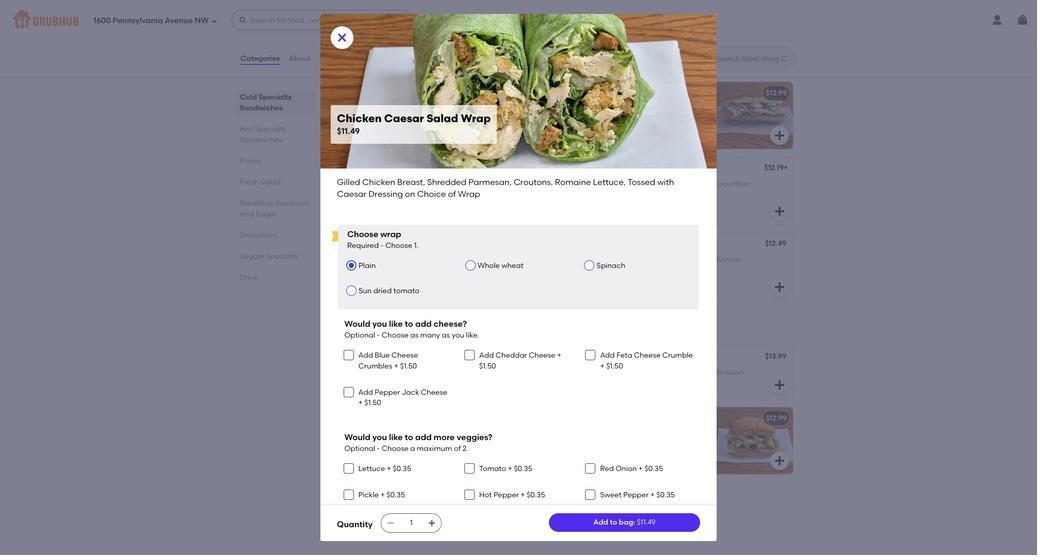Task type: describe. For each thing, give the bounding box(es) containing it.
$1.50 inside add cheddar cheese + $1.50
[[479, 362, 496, 371]]

onion,
[[687, 179, 710, 188]]

sun dried tomato
[[359, 287, 420, 296]]

1600 pennsylvania avenue nw
[[93, 16, 209, 25]]

sandwich down chicken caesar salad wrap $11.49 at left top
[[388, 165, 423, 174]]

dried
[[373, 287, 392, 296]]

spinach,
[[685, 255, 715, 264]]

melted inside 'hot roast beef and roast turkey breast, melted provolone, russian dressing on toasted sub roll.'
[[482, 505, 506, 514]]

2 vertical spatial to
[[610, 519, 617, 527]]

on inside smoked turkey, crispy bacon, avocado, lettuce, tomato, red onion, mayo on sub roll.
[[598, 124, 607, 133]]

beef, for sandwich
[[608, 368, 626, 377]]

corn
[[591, 368, 607, 377]]

melted for toasted
[[627, 368, 652, 377]]

of inside crispy bacon, lettuce, tomato, mayo on toasted choice of bread.
[[371, 38, 378, 47]]

2 vertical spatial sandwiches
[[413, 323, 479, 336]]

choose up required
[[347, 230, 378, 239]]

breakfast sandwich and bagel tab
[[240, 198, 312, 220]]

bbq
[[576, 266, 592, 274]]

on inside hot roast beef, melted jalapeno havarti, horseradish and worcestershire sauce on toasted sub.
[[438, 379, 447, 387]]

breast, inside turkey breast, provolone, avocado, lettuce, tomato, mayo on sub roll.
[[601, 28, 625, 36]]

melted for sauce
[[398, 368, 423, 377]]

optional inside would you like to add more veggies? optional - choose a maximum of 2.
[[344, 445, 375, 453]]

panini tab
[[240, 156, 312, 167]]

pickle + $0.35
[[358, 491, 405, 500]]

on inside turkey breast, provolone, avocado, lettuce, tomato, mayo on sub roll.
[[656, 38, 665, 47]]

smoothies
[[240, 231, 277, 240]]

cheddar
[[496, 352, 527, 360]]

$12.19 +
[[764, 164, 788, 172]]

bacon, for cobbie
[[654, 103, 678, 112]]

quantity
[[337, 520, 373, 530]]

rye. inside hot beef pastrami, melted swiss, homemade coleslaw, russian dressing on toasted rye.
[[478, 440, 491, 448]]

cobbie
[[576, 89, 603, 98]]

club
[[345, 89, 362, 98]]

sandwich up jalapeno
[[435, 354, 470, 362]]

breakfast sandwich and bagel
[[240, 199, 309, 219]]

roll. inside smoked turkey, crispy bacon, avocado, lettuce, tomato, red onion, mayo on sub roll.
[[623, 124, 635, 133]]

mayo
[[619, 266, 638, 274]]

0 vertical spatial parmesan,
[[469, 178, 512, 187]]

veggie for veggie
[[576, 165, 601, 174]]

hot inside hot corn beef, melted swiss, sauerkraut, russian dressing on toasted rye.
[[576, 368, 589, 377]]

blue
[[375, 352, 390, 360]]

italian cold sandwich
[[345, 165, 423, 174]]

salad inside tab
[[260, 178, 281, 187]]

focaccia
[[668, 414, 701, 423]]

sandwich up turkey breast, provolone, avocado, lettuce, tomato, mayo on sub roll.
[[640, 13, 675, 22]]

pepper for sweet
[[623, 491, 649, 500]]

$1.50 inside add pepper jack  cheese + $1.50
[[364, 399, 381, 408]]

hot beef pastrami, melted swiss, homemade coleslaw, russian dressing on toasted rye.
[[345, 429, 502, 448]]

specialty for "veggie specialty" tab
[[266, 252, 298, 261]]

bread. for blt cold sandwich
[[379, 38, 402, 47]]

sub inside smoked turkey, crispy bacon, avocado, lettuce, tomato, red onion, mayo on sub roll.
[[609, 124, 621, 133]]

salad for chicken caesar salad wrap
[[404, 241, 424, 249]]

sandwich up smoked turkey, crispy bacon, avocado, lettuce, tomato, red onion, mayo on sub roll.
[[623, 89, 658, 98]]

swiss,
[[654, 368, 674, 377]]

$1.50 right beef
[[400, 362, 417, 371]]

0 vertical spatial turkey
[[597, 13, 620, 22]]

main navigation navigation
[[0, 0, 1037, 40]]

turkey breast, provolone, avocado, lettuce, tomato, mayo on sub roll.
[[576, 28, 698, 47]]

bacon, inside crispy bacon, lettuce, tomato, mayo on toasted choice of bread.
[[369, 28, 394, 36]]

avocado, lettuce, tomato, red onion, cucumber on choice of bread.
[[576, 179, 750, 199]]

roll. inside 'hot roast beef and roast turkey breast, melted provolone, russian dressing on toasted sub roll.'
[[497, 515, 509, 524]]

1 horizontal spatial tossed
[[628, 178, 655, 187]]

0 vertical spatial gilled
[[337, 178, 360, 187]]

melted for on
[[412, 429, 437, 438]]

more
[[434, 433, 455, 443]]

0 horizontal spatial red
[[600, 465, 614, 474]]

dressing inside hot corn beef, melted swiss, sauerkraut, russian dressing on toasted rye.
[[576, 379, 606, 387]]

bread. for veggie
[[621, 190, 644, 199]]

jalapeno
[[400, 354, 434, 362]]

$14.39
[[534, 165, 556, 174]]

0 vertical spatial dressing
[[369, 189, 403, 199]]

specialty for hot specialty sandwiches tab
[[254, 125, 287, 134]]

would you like to add more veggies? optional - choose a maximum of 2.
[[344, 433, 492, 453]]

san
[[345, 490, 359, 499]]

lettuce, inside crispy bacon, lettuce, tomato, mayo on toasted choice of bread.
[[395, 28, 422, 36]]

cheese inside add pepper jack  cheese + $1.50
[[421, 388, 448, 397]]

caesar down wrap
[[376, 241, 402, 249]]

roast for beef
[[360, 505, 378, 514]]

smoothies tab
[[240, 230, 312, 241]]

2.
[[463, 445, 468, 453]]

dressing inside 'hot roast beef and roast turkey breast, melted provolone, russian dressing on toasted sub roll.'
[[412, 515, 442, 524]]

optional inside would you like to add cheese? optional - choose as many as you like.
[[344, 331, 375, 340]]

Search West Wing Cafe - Penn Ave search field
[[715, 54, 794, 64]]

cold for italian cold sandwich
[[370, 165, 387, 174]]

categories
[[240, 54, 280, 63]]

cold inside cold specialty sandwiches
[[240, 93, 257, 102]]

toasted inside 'hot roast beef and roast turkey breast, melted provolone, russian dressing on toasted sub roll.'
[[454, 515, 481, 524]]

pennsylvania
[[113, 16, 163, 25]]

0 horizontal spatial parmesan,
[[345, 266, 383, 274]]

rueben hot sandwich
[[576, 354, 655, 362]]

add for more
[[415, 433, 432, 443]]

provolone, inside turkey breast, provolone, avocado, lettuce, tomato, mayo on sub roll.
[[627, 28, 664, 36]]

search icon image
[[699, 53, 712, 65]]

and inside hot roast beef, melted jalapeno havarti, horseradish and worcestershire sauce on toasted sub.
[[345, 379, 359, 387]]

sub.
[[477, 379, 492, 387]]

on inside hot beef pastrami, melted swiss, homemade coleslaw, russian dressing on toasted rye.
[[439, 440, 448, 448]]

lettuce, inside the ham, turkey, crispy bacon, lettuce, tomato, mayo on toasted choice of bread.
[[439, 103, 466, 112]]

1 horizontal spatial croutons,
[[514, 178, 553, 187]]

about button
[[288, 40, 311, 77]]

$12.49 +
[[531, 88, 557, 97]]

red inside the "avocado, lettuce, tomato, red onion, cucumber on choice of bread."
[[672, 179, 686, 188]]

red onion + $0.35
[[600, 465, 663, 474]]

spinach
[[597, 262, 625, 270]]

sandwich up 'hot roast beef and roast turkey breast, melted provolone, russian dressing on toasted sub roll.'
[[412, 490, 447, 499]]

italian cold sandwich image
[[485, 158, 562, 225]]

sub inside turkey breast, provolone, avocado, lettuce, tomato, mayo on sub roll.
[[666, 38, 679, 47]]

would for would you like to add more veggies?
[[344, 433, 370, 443]]

worcestershire
[[361, 379, 413, 387]]

sub inside 'hot roast beef and roast turkey breast, melted provolone, russian dressing on toasted sub roll.'
[[483, 515, 495, 524]]

sweet pepper + $0.35
[[600, 491, 675, 500]]

crispy for club cold sandwich
[[391, 103, 411, 112]]

reviews button
[[319, 40, 349, 77]]

pickle
[[358, 491, 379, 500]]

tomato, inside smoked turkey, crispy bacon, avocado, lettuce, tomato, red onion, mayo on sub roll.
[[639, 114, 667, 123]]

caesar up tomato
[[418, 276, 443, 285]]

0 vertical spatial choice
[[417, 189, 446, 199]]

svg image inside main navigation navigation
[[211, 18, 217, 24]]

lettuce, inside turkey breast, provolone, avocado, lettuce, tomato, mayo on sub roll.
[[576, 38, 603, 47]]

roast up input item quantity number field
[[413, 505, 430, 514]]

1 vertical spatial hot specialty sandwiches
[[337, 323, 479, 336]]

hot inside "hot specialty sandwiches"
[[240, 125, 253, 134]]

$13.99 for hot corn beef, melted swiss, sauerkraut, russian dressing on toasted rye.
[[765, 353, 786, 361]]

lettuce
[[358, 465, 385, 474]]

choice inside the ham, turkey, crispy bacon, lettuce, tomato, mayo on toasted choice of bread.
[[385, 114, 408, 123]]

tomato + $0.35
[[479, 465, 532, 474]]

1 vertical spatial tossed
[[375, 276, 399, 285]]

toasted inside crispy bacon, lettuce, tomato, mayo on toasted choice of bread.
[[485, 28, 512, 36]]

sauerkraut,
[[675, 368, 715, 377]]

avocado, inside smoked turkey, crispy bacon, avocado, lettuce, tomato, red onion, mayo on sub roll.
[[576, 114, 609, 123]]

beef inside hot beef pastrami, melted swiss, homemade coleslaw, russian dressing on toasted rye.
[[360, 429, 375, 438]]

hot specialty sandwiches tab
[[240, 124, 312, 146]]

hot inside hot beef pastrami, melted swiss, homemade coleslaw, russian dressing on toasted rye.
[[345, 429, 358, 438]]

1 horizontal spatial $11.49
[[533, 12, 553, 21]]

crispy for cobbie cold sandwich
[[631, 103, 652, 112]]

wrap inside chicken caesar salad wrap $11.49
[[461, 112, 491, 125]]

on inside hot corn beef, melted swiss, sauerkraut, russian dressing on toasted rye.
[[608, 379, 616, 387]]

bacon, for club
[[413, 103, 438, 112]]

+ inside add cheddar cheese + $1.50
[[557, 352, 562, 360]]

categories button
[[240, 40, 281, 77]]

of inside honey maple turkey, avocado, spinach, korean bbq sauce, mayo on choice of wrap
[[678, 266, 685, 274]]

tomato, inside the ham, turkey, crispy bacon, lettuce, tomato, mayo on toasted choice of bread.
[[468, 103, 495, 112]]

hot specialty sandwiches inside hot specialty sandwiches tab
[[240, 125, 287, 144]]

korean
[[717, 255, 742, 264]]

1 vertical spatial gilled chicken breast, shredded parmesan, croutons, romaine lettuce, tossed with caesar dressing on choice of wrap
[[345, 255, 458, 295]]

lettuce, inside the "avocado, lettuce, tomato, red onion, cucumber on choice of bread."
[[611, 179, 640, 188]]

$12.99
[[766, 414, 787, 423]]

mayo inside the ham, turkey, crispy bacon, lettuce, tomato, mayo on toasted choice of bread.
[[497, 103, 517, 112]]

mayo inside crispy bacon, lettuce, tomato, mayo on toasted choice of bread.
[[453, 28, 473, 36]]

roll. inside turkey breast, provolone, avocado, lettuce, tomato, mayo on sub roll.
[[681, 38, 693, 47]]

russian inside hot corn beef, melted swiss, sauerkraut, russian dressing on toasted rye.
[[717, 368, 744, 377]]

you for optional
[[372, 320, 387, 329]]

tomato, inside crispy bacon, lettuce, tomato, mayo on toasted choice of bread.
[[424, 28, 451, 36]]

francisco
[[361, 490, 395, 499]]

coleslaw,
[[345, 440, 377, 448]]

0 horizontal spatial choice
[[388, 287, 413, 295]]

lettuce, inside smoked turkey, crispy bacon, avocado, lettuce, tomato, red onion, mayo on sub roll.
[[611, 114, 638, 123]]

cold for cobbie cold sandwich
[[604, 89, 621, 98]]

hot roast beef jalapeno sandwich
[[345, 354, 470, 362]]

on inside the ham, turkey, crispy bacon, lettuce, tomato, mayo on toasted choice of bread.
[[345, 114, 354, 123]]

dressing inside hot beef pastrami, melted swiss, homemade coleslaw, russian dressing on toasted rye.
[[408, 440, 437, 448]]

choice inside honey maple turkey, avocado, spinach, korean bbq sauce, mayo on choice of wrap
[[651, 266, 676, 274]]

hot corn beef, melted swiss, sauerkraut, russian dressing on toasted rye.
[[576, 368, 744, 387]]

hot pepper + $0.35
[[479, 491, 545, 500]]

like.
[[466, 331, 479, 340]]

1600
[[93, 16, 111, 25]]

$0.35 down red onion + $0.35
[[657, 491, 675, 500]]

crumble
[[662, 352, 693, 360]]

grilled
[[576, 414, 600, 423]]

would you like to add cheese? optional - choose as many as you like.
[[344, 320, 479, 340]]

$0.35 right pickle
[[387, 491, 405, 500]]

many
[[420, 331, 440, 340]]

fresh salad tab
[[240, 177, 312, 188]]

maple
[[601, 255, 622, 264]]

cold up turkey breast, provolone, avocado, lettuce, tomato, mayo on sub roll.
[[621, 13, 638, 22]]

homemade
[[461, 429, 502, 438]]

choose inside would you like to add cheese? optional - choose as many as you like.
[[382, 331, 409, 340]]

0 vertical spatial romaine
[[555, 178, 591, 187]]

cold specialty sandwiches tab
[[240, 92, 312, 114]]

of inside the "avocado, lettuce, tomato, red onion, cucumber on choice of bread."
[[612, 190, 619, 199]]

chicken down choose wrap required - choose 1.
[[367, 255, 396, 264]]

avocado, inside the "avocado, lettuce, tomato, red onion, cucumber on choice of bread."
[[576, 179, 610, 188]]

0 vertical spatial shredded
[[427, 178, 467, 187]]

hot roast beef and roast turkey breast, melted provolone, russian dressing on toasted sub roll.
[[345, 505, 509, 524]]

choose inside would you like to add more veggies? optional - choose a maximum of 2.
[[382, 445, 409, 453]]

would for would you like to add cheese?
[[344, 320, 370, 329]]

$0.35 down a at the left bottom
[[393, 465, 411, 474]]

grilled chicken breast on focaccia hot sandwich
[[576, 414, 752, 423]]

0 vertical spatial breast,
[[397, 178, 425, 187]]

choose wrap required - choose 1.
[[347, 230, 419, 250]]

0 vertical spatial gilled chicken breast, shredded parmesan, croutons, romaine lettuce, tossed with caesar dressing on choice of wrap
[[337, 178, 676, 199]]

rueben
[[576, 354, 604, 362]]

- inside choose wrap required - choose 1.
[[381, 241, 384, 250]]

bag:
[[619, 519, 635, 527]]

salad for chicken caesar salad wrap $11.49
[[427, 112, 458, 125]]

1 vertical spatial gilled
[[345, 255, 366, 264]]

0 horizontal spatial romaine
[[420, 266, 452, 274]]

sun
[[359, 287, 372, 296]]

veggie specialty tab
[[240, 251, 312, 262]]

specialty for cold specialty sandwiches tab
[[259, 93, 292, 102]]

beef, for beef
[[379, 368, 397, 377]]

roast
[[360, 354, 380, 362]]

sandwiches for cold specialty sandwiches tab
[[240, 104, 283, 112]]

crispy bacon, lettuce, tomato, mayo on toasted choice of bread.
[[345, 28, 512, 47]]

sandwich up hot corn beef, melted swiss, sauerkraut, russian dressing on toasted rye.
[[620, 354, 655, 362]]

add for add feta cheese crumble + $1.50
[[600, 352, 615, 360]]

on inside crispy bacon, lettuce, tomato, mayo on toasted choice of bread.
[[475, 28, 484, 36]]

jack
[[402, 388, 419, 397]]

hot beef pastrami, melted swiss, homemade coleslaw, russian dressing on toasted rye. button
[[339, 408, 562, 475]]

1 vertical spatial dressing
[[345, 287, 375, 295]]

rye. inside hot corn beef, melted swiss, sauerkraut, russian dressing on toasted rye.
[[647, 379, 660, 387]]

and inside 'hot roast beef and roast turkey breast, melted provolone, russian dressing on toasted sub roll.'
[[397, 505, 411, 514]]

sandwich up chicken caesar salad wrap $11.49 at left top
[[383, 89, 417, 98]]

blt
[[345, 13, 358, 22]]



Task type: locate. For each thing, give the bounding box(es) containing it.
0 horizontal spatial tossed
[[375, 276, 399, 285]]

cobbie cold sandwich image
[[716, 82, 793, 149]]

caesar down italian
[[337, 189, 367, 199]]

2 would from the top
[[344, 433, 370, 443]]

0 horizontal spatial $12.49
[[531, 88, 553, 97]]

tomato
[[479, 465, 506, 474]]

choose down wrap
[[385, 241, 412, 250]]

would down sun
[[344, 320, 370, 329]]

pepper for add
[[375, 388, 400, 397]]

lettuce,
[[593, 178, 626, 187], [611, 179, 640, 188], [345, 276, 374, 285]]

1 horizontal spatial beef,
[[608, 368, 626, 377]]

1 vertical spatial with
[[401, 276, 416, 285]]

0 horizontal spatial bacon,
[[369, 28, 394, 36]]

smoked
[[576, 103, 605, 112]]

2 beef, from the left
[[608, 368, 626, 377]]

rye. down homemade
[[478, 440, 491, 448]]

hot inside hot roast beef, melted jalapeno havarti, horseradish and worcestershire sauce on toasted sub.
[[345, 368, 358, 377]]

pepper for hot
[[494, 491, 519, 500]]

hot
[[240, 125, 253, 134], [337, 323, 357, 336], [345, 354, 358, 362], [605, 354, 618, 362], [345, 368, 358, 377], [576, 368, 589, 377], [703, 414, 716, 423], [345, 429, 358, 438], [397, 490, 410, 499], [479, 491, 492, 500], [345, 505, 358, 514]]

1 horizontal spatial $12.49
[[765, 240, 786, 248]]

add pepper jack  cheese + $1.50
[[358, 388, 448, 408]]

bacon, down club cold sandwich
[[413, 103, 438, 112]]

red
[[672, 179, 686, 188], [600, 465, 614, 474]]

gilled chicken breast, shredded parmesan, croutons, romaine lettuce, tossed with caesar dressing on choice of wrap down $14.39
[[337, 178, 676, 199]]

red left onion on the bottom right of page
[[600, 465, 614, 474]]

2 crispy from the left
[[631, 103, 652, 112]]

turkey inside turkey breast, provolone, avocado, lettuce, tomato, mayo on sub roll.
[[576, 28, 599, 36]]

melted up maximum
[[412, 429, 437, 438]]

russian
[[717, 368, 744, 377], [379, 440, 406, 448], [384, 515, 411, 524]]

pepper right sweet
[[623, 491, 649, 500]]

wrap inside honey maple turkey, avocado, spinach, korean bbq sauce, mayo on choice of wrap
[[686, 266, 706, 274]]

0 horizontal spatial beef,
[[379, 368, 397, 377]]

russian right "sauerkraut,"
[[717, 368, 744, 377]]

cold right cobbie at the top
[[604, 89, 621, 98]]

beef
[[360, 429, 375, 438], [379, 505, 395, 514]]

0 vertical spatial roll.
[[681, 38, 693, 47]]

1 vertical spatial -
[[377, 331, 380, 340]]

mayo inside smoked turkey, crispy bacon, avocado, lettuce, tomato, red onion, mayo on sub roll.
[[576, 124, 596, 133]]

2 horizontal spatial pepper
[[623, 491, 649, 500]]

you
[[372, 320, 387, 329], [452, 331, 464, 340], [372, 433, 387, 443]]

1 horizontal spatial sub
[[609, 124, 621, 133]]

add up "many"
[[415, 320, 432, 329]]

melted inside hot corn beef, melted swiss, sauerkraut, russian dressing on toasted rye.
[[627, 368, 652, 377]]

of
[[371, 38, 378, 47], [410, 114, 417, 123], [448, 189, 456, 199], [612, 190, 619, 199], [678, 266, 685, 274], [414, 287, 421, 295], [454, 445, 461, 453]]

add up the crumbles
[[358, 352, 373, 360]]

grilled chicken breast on focaccia hot sandwich image
[[716, 408, 793, 475]]

2 horizontal spatial bread.
[[621, 190, 644, 199]]

to for more
[[405, 433, 413, 443]]

and down the crumbles
[[345, 379, 359, 387]]

and down breakfast
[[240, 210, 254, 219]]

dressing
[[369, 189, 403, 199], [345, 287, 375, 295]]

$0.35 down tomato + $0.35
[[527, 491, 545, 500]]

$12.49 for $12.49 +
[[531, 88, 553, 97]]

2 vertical spatial sub
[[483, 515, 495, 524]]

1 vertical spatial add
[[415, 433, 432, 443]]

plain
[[359, 262, 376, 270]]

sandwich up crispy bacon, lettuce, tomato, mayo on toasted choice of bread.
[[378, 13, 413, 22]]

and up input item quantity number field
[[397, 505, 411, 514]]

russian inside 'hot roast beef and roast turkey breast, melted provolone, russian dressing on toasted sub roll.'
[[384, 515, 411, 524]]

0 vertical spatial and
[[240, 210, 254, 219]]

as
[[410, 331, 419, 340], [442, 331, 450, 340]]

1 vertical spatial romaine
[[420, 266, 452, 274]]

roast down roast
[[360, 368, 378, 377]]

1 horizontal spatial with
[[657, 178, 674, 187]]

lettuce,
[[395, 28, 422, 36], [576, 38, 603, 47], [439, 103, 466, 112], [611, 114, 638, 123]]

$13.99
[[766, 89, 787, 98], [534, 353, 555, 361], [765, 353, 786, 361]]

1 horizontal spatial parmesan,
[[469, 178, 512, 187]]

1 vertical spatial sandwiches
[[240, 136, 282, 144]]

0 vertical spatial $12.49
[[531, 88, 553, 97]]

- inside would you like to add cheese? optional - choose as many as you like.
[[377, 331, 380, 340]]

horseradish
[[486, 368, 527, 377]]

$12.19
[[764, 164, 784, 172]]

toasted inside hot beef pastrami, melted swiss, homemade coleslaw, russian dressing on toasted rye.
[[449, 440, 477, 448]]

cold right italian
[[370, 165, 387, 174]]

svg image
[[1017, 14, 1029, 26], [239, 16, 247, 24], [774, 54, 786, 66], [774, 281, 786, 294], [345, 353, 352, 359], [466, 353, 473, 359], [774, 379, 786, 392], [345, 466, 352, 472], [587, 466, 594, 472], [345, 492, 352, 499], [466, 492, 473, 499], [387, 520, 395, 528], [428, 520, 436, 528]]

add inside would you like to add more veggies? optional - choose a maximum of 2.
[[415, 433, 432, 443]]

1 horizontal spatial and
[[345, 379, 359, 387]]

2 horizontal spatial salad
[[427, 112, 458, 125]]

hot roast beef, melted jalapeno havarti, horseradish and worcestershire sauce on toasted sub.
[[345, 368, 527, 387]]

swiss,
[[439, 429, 459, 438]]

to inside would you like to add cheese? optional - choose as many as you like.
[[405, 320, 413, 329]]

chicken inside chicken caesar salad wrap $11.49
[[337, 112, 382, 125]]

2 vertical spatial dressing
[[412, 515, 442, 524]]

optional
[[344, 331, 375, 340], [344, 445, 375, 453]]

bread. inside crispy bacon, lettuce, tomato, mayo on toasted choice of bread.
[[379, 38, 402, 47]]

cold for blt cold sandwich
[[360, 13, 377, 22]]

red
[[669, 114, 681, 123]]

add for add cheddar cheese + $1.50
[[479, 352, 494, 360]]

add blue cheese crumbles
[[358, 352, 418, 371]]

to down tomato
[[405, 320, 413, 329]]

you up blue
[[372, 320, 387, 329]]

crispy inside the ham, turkey, crispy bacon, lettuce, tomato, mayo on toasted choice of bread.
[[391, 103, 411, 112]]

2 horizontal spatial roll.
[[681, 38, 693, 47]]

add to bag: $11.49
[[593, 519, 656, 527]]

add for add pepper jack  cheese + $1.50
[[358, 388, 373, 397]]

add for cheese?
[[415, 320, 432, 329]]

- down wrap
[[381, 241, 384, 250]]

bacon, down blt cold sandwich
[[369, 28, 394, 36]]

cobbie cold sandwich
[[576, 89, 658, 98]]

onion
[[616, 465, 637, 474]]

to up a at the left bottom
[[405, 433, 413, 443]]

dressing
[[576, 379, 606, 387], [408, 440, 437, 448], [412, 515, 442, 524]]

beef inside 'hot roast beef and roast turkey breast, melted provolone, russian dressing on toasted sub roll.'
[[379, 505, 395, 514]]

toasted inside hot roast beef, melted jalapeno havarti, horseradish and worcestershire sauce on toasted sub.
[[448, 379, 476, 387]]

drink tab
[[240, 272, 312, 283]]

hot specialty sandwiches up "panini" on the top left of page
[[240, 125, 287, 144]]

cheese up + $1.50
[[392, 352, 418, 360]]

toasted inside hot corn beef, melted swiss, sauerkraut, russian dressing on toasted rye.
[[618, 379, 645, 387]]

add feta cheese crumble + $1.50
[[600, 352, 693, 371]]

parmesan,
[[469, 178, 512, 187], [345, 266, 383, 274]]

bread. inside the ham, turkey, crispy bacon, lettuce, tomato, mayo on toasted choice of bread.
[[419, 114, 442, 123]]

sauce,
[[594, 266, 617, 274]]

0 horizontal spatial with
[[401, 276, 416, 285]]

bread. inside the "avocado, lettuce, tomato, red onion, cucumber on choice of bread."
[[621, 190, 644, 199]]

1 turkey, from the left
[[366, 103, 389, 112]]

roll.
[[681, 38, 693, 47], [623, 124, 635, 133], [497, 515, 509, 524]]

add down worcestershire
[[358, 388, 373, 397]]

0 horizontal spatial beef
[[360, 429, 375, 438]]

+ inside add pepper jack  cheese + $1.50
[[358, 399, 363, 408]]

beef, inside hot corn beef, melted swiss, sauerkraut, russian dressing on toasted rye.
[[608, 368, 626, 377]]

melted
[[398, 368, 423, 377], [627, 368, 652, 377], [412, 429, 437, 438], [482, 505, 506, 514]]

turkey, inside smoked turkey, crispy bacon, avocado, lettuce, tomato, red onion, mayo on sub roll.
[[607, 103, 630, 112]]

specialty down cold specialty sandwiches
[[254, 125, 287, 134]]

melted inside hot beef pastrami, melted swiss, homemade coleslaw, russian dressing on toasted rye.
[[412, 429, 437, 438]]

1 horizontal spatial romaine
[[555, 178, 591, 187]]

chicken caesar salad wrap image
[[485, 234, 562, 301]]

2 horizontal spatial $11.49
[[637, 519, 656, 527]]

0 vertical spatial avocado,
[[665, 28, 698, 36]]

0 vertical spatial avocado,
[[576, 179, 610, 188]]

chicken up plain
[[345, 241, 374, 249]]

0 horizontal spatial hot specialty sandwiches
[[240, 125, 287, 144]]

0 horizontal spatial avocado,
[[576, 114, 609, 123]]

provolone, down tasty turkey cold sandwich
[[627, 28, 664, 36]]

with
[[657, 178, 674, 187], [401, 276, 416, 285]]

pepper down tomato + $0.35
[[494, 491, 519, 500]]

russian inside hot beef pastrami, melted swiss, homemade coleslaw, russian dressing on toasted rye.
[[379, 440, 406, 448]]

1 like from the top
[[389, 320, 403, 329]]

crispy down club cold sandwich
[[391, 103, 411, 112]]

veggie inside tab
[[240, 252, 264, 261]]

1 vertical spatial would
[[344, 433, 370, 443]]

0 horizontal spatial salad
[[260, 178, 281, 187]]

maximum
[[417, 445, 452, 453]]

1 horizontal spatial crispy
[[631, 103, 652, 112]]

breast, right turkey
[[455, 505, 480, 514]]

would inside would you like to add more veggies? optional - choose a maximum of 2.
[[344, 433, 370, 443]]

svg image
[[211, 18, 217, 24], [336, 31, 348, 44], [542, 54, 555, 66], [542, 130, 555, 142], [774, 130, 786, 142], [774, 206, 786, 218], [587, 353, 594, 359], [345, 390, 352, 396], [774, 455, 786, 468], [466, 466, 473, 472], [587, 492, 594, 499], [542, 516, 555, 528]]

1 horizontal spatial provolone,
[[627, 28, 664, 36]]

croutons,
[[514, 178, 553, 187], [385, 266, 419, 274]]

2 vertical spatial russian
[[384, 515, 411, 524]]

1 add from the top
[[415, 320, 432, 329]]

and
[[240, 210, 254, 219], [345, 379, 359, 387], [397, 505, 411, 514]]

2 vertical spatial choice
[[388, 287, 413, 295]]

reviews
[[319, 54, 348, 63]]

russian down pastrami,
[[379, 440, 406, 448]]

1 vertical spatial $11.49
[[337, 127, 360, 136]]

melted inside hot roast beef, melted jalapeno havarti, horseradish and worcestershire sauce on toasted sub.
[[398, 368, 423, 377]]

havarti,
[[457, 368, 484, 377]]

choice for veggie
[[587, 190, 611, 199]]

hot inside 'hot roast beef and roast turkey breast, melted provolone, russian dressing on toasted sub roll.'
[[345, 505, 358, 514]]

bacon, inside the ham, turkey, crispy bacon, lettuce, tomato, mayo on toasted choice of bread.
[[413, 103, 438, 112]]

breast, down 1. on the left
[[398, 255, 422, 264]]

0 horizontal spatial croutons,
[[385, 266, 419, 274]]

cheese for crumble
[[634, 352, 661, 360]]

choice for blt cold sandwich
[[345, 38, 369, 47]]

1 horizontal spatial choice
[[417, 189, 446, 199]]

and inside breakfast sandwich and bagel
[[240, 210, 254, 219]]

specialty up hot specialty sandwiches tab
[[259, 93, 292, 102]]

$11.49 +
[[533, 12, 557, 21]]

cold right "club"
[[364, 89, 381, 98]]

turkey, for smoked
[[607, 103, 630, 112]]

salad
[[427, 112, 458, 125], [260, 178, 281, 187], [404, 241, 424, 249]]

0 horizontal spatial bread.
[[379, 38, 402, 47]]

wrap
[[380, 230, 401, 239]]

add for add blue cheese crumbles
[[358, 352, 373, 360]]

melted down feta
[[627, 368, 652, 377]]

1 would from the top
[[344, 320, 370, 329]]

with up tomato
[[401, 276, 416, 285]]

mayo inside turkey breast, provolone, avocado, lettuce, tomato, mayo on sub roll.
[[634, 38, 654, 47]]

+
[[553, 12, 557, 21], [553, 88, 557, 97], [784, 164, 788, 172], [557, 352, 562, 360], [394, 362, 398, 371], [600, 362, 605, 371], [358, 399, 363, 408], [387, 465, 391, 474], [508, 465, 512, 474], [639, 465, 643, 474], [381, 491, 385, 500], [521, 491, 525, 500], [650, 491, 655, 500]]

rye. down swiss,
[[647, 379, 660, 387]]

$0.35
[[393, 465, 411, 474], [514, 465, 532, 474], [645, 465, 663, 474], [387, 491, 405, 500], [527, 491, 545, 500], [657, 491, 675, 500]]

jalapeno
[[425, 368, 456, 377]]

shredded
[[427, 178, 467, 187], [424, 255, 458, 264]]

cucumber
[[712, 179, 750, 188]]

$1.50 down feta
[[606, 362, 623, 371]]

veggie
[[576, 165, 601, 174], [240, 252, 264, 261]]

cold right blt at left
[[360, 13, 377, 22]]

like for more
[[389, 433, 403, 443]]

add up havarti, at left
[[479, 352, 494, 360]]

1 vertical spatial bread.
[[419, 114, 442, 123]]

veggie for veggie specialty
[[240, 252, 264, 261]]

2 horizontal spatial and
[[397, 505, 411, 514]]

0 vertical spatial dressing
[[576, 379, 606, 387]]

0 vertical spatial to
[[405, 320, 413, 329]]

cold
[[360, 13, 377, 22], [621, 13, 638, 22], [364, 89, 381, 98], [604, 89, 621, 98], [240, 93, 257, 102], [370, 165, 387, 174]]

$0.35 up hot pepper + $0.35
[[514, 465, 532, 474]]

1 vertical spatial turkey
[[576, 28, 599, 36]]

+ inside add feta cheese crumble + $1.50
[[600, 362, 605, 371]]

beef, down rueben hot sandwich
[[608, 368, 626, 377]]

2 horizontal spatial choice
[[587, 190, 611, 199]]

veggies?
[[457, 433, 492, 443]]

1 vertical spatial and
[[345, 379, 359, 387]]

$12.49 for $12.49
[[765, 240, 786, 248]]

hot specialty sandwiches
[[240, 125, 287, 144], [337, 323, 479, 336]]

bacon, up red
[[654, 103, 678, 112]]

2 turkey, from the left
[[607, 103, 630, 112]]

0 vertical spatial add
[[415, 320, 432, 329]]

specialty inside cold specialty sandwiches
[[259, 93, 292, 102]]

$1.50 up sub.
[[479, 362, 496, 371]]

salad inside chicken caesar salad wrap $11.49
[[427, 112, 458, 125]]

0 vertical spatial you
[[372, 320, 387, 329]]

chicken down italian cold sandwich
[[362, 178, 395, 187]]

cold for club cold sandwich
[[364, 89, 381, 98]]

on inside 'hot roast beef and roast turkey breast, melted provolone, russian dressing on toasted sub roll.'
[[443, 515, 452, 524]]

2 add from the top
[[415, 433, 432, 443]]

red left the onion,
[[672, 179, 686, 188]]

2 vertical spatial bread.
[[621, 190, 644, 199]]

1 vertical spatial parmesan,
[[345, 266, 383, 274]]

breast, down italian cold sandwich
[[397, 178, 425, 187]]

like inside would you like to add more veggies? optional - choose a maximum of 2.
[[389, 433, 403, 443]]

sandwich down fresh salad tab
[[275, 199, 309, 208]]

0 vertical spatial salad
[[427, 112, 458, 125]]

panini
[[240, 157, 262, 166]]

melted down hot roast beef jalapeno sandwich
[[398, 368, 423, 377]]

toasted inside the ham, turkey, crispy bacon, lettuce, tomato, mayo on toasted choice of bread.
[[356, 114, 383, 123]]

2 vertical spatial $11.49
[[637, 519, 656, 527]]

$13.49
[[534, 489, 555, 498]]

breakfast
[[240, 199, 273, 208]]

beef up coleslaw,
[[360, 429, 375, 438]]

2 horizontal spatial sub
[[666, 38, 679, 47]]

1 vertical spatial breast,
[[455, 505, 480, 514]]

0 horizontal spatial and
[[240, 210, 254, 219]]

$1.50 inside add feta cheese crumble + $1.50
[[606, 362, 623, 371]]

veggie right $14.39
[[576, 165, 601, 174]]

to for cheese?
[[405, 320, 413, 329]]

2 as from the left
[[442, 331, 450, 340]]

turkey
[[597, 13, 620, 22], [576, 28, 599, 36]]

chicken left breast
[[602, 414, 631, 423]]

tossed
[[628, 178, 655, 187], [375, 276, 399, 285]]

sandwich inside breakfast sandwich and bagel
[[275, 199, 309, 208]]

1 vertical spatial rye.
[[478, 440, 491, 448]]

sandwiches for hot specialty sandwiches tab
[[240, 136, 282, 144]]

- up blue
[[377, 331, 380, 340]]

provolone,
[[627, 28, 664, 36], [345, 515, 382, 524]]

1 vertical spatial you
[[452, 331, 464, 340]]

whole
[[478, 262, 500, 270]]

add for add to bag: $11.49
[[593, 519, 608, 527]]

cold down categories button
[[240, 93, 257, 102]]

tomato, inside turkey breast, provolone, avocado, lettuce, tomato, mayo on sub roll.
[[605, 38, 632, 47]]

1 vertical spatial russian
[[379, 440, 406, 448]]

2 vertical spatial roll.
[[497, 515, 509, 524]]

1 horizontal spatial pepper
[[494, 491, 519, 500]]

tasty turkey cold sandwich image
[[716, 6, 793, 73]]

to left bag:
[[610, 519, 617, 527]]

beef down pickle + $0.35
[[379, 505, 395, 514]]

like inside would you like to add cheese? optional - choose as many as you like.
[[389, 320, 403, 329]]

add cheddar cheese + $1.50
[[479, 352, 562, 371]]

breast, inside 'hot roast beef and roast turkey breast, melted provolone, russian dressing on toasted sub roll.'
[[455, 505, 480, 514]]

0 vertical spatial beef
[[360, 429, 375, 438]]

add left bag:
[[593, 519, 608, 527]]

croutons, down $14.39
[[514, 178, 553, 187]]

about
[[289, 54, 311, 63]]

turkey, for ham,
[[366, 103, 389, 112]]

dressing down italian cold sandwich
[[369, 189, 403, 199]]

0 horizontal spatial $11.49
[[337, 127, 360, 136]]

turkey down tasty
[[576, 28, 599, 36]]

veggie up 'drink'
[[240, 252, 264, 261]]

like up lettuce + $0.35
[[389, 433, 403, 443]]

$1.50
[[400, 362, 417, 371], [479, 362, 496, 371], [606, 362, 623, 371], [364, 399, 381, 408]]

turkey, down cobbie cold sandwich
[[607, 103, 630, 112]]

1 vertical spatial like
[[389, 433, 403, 443]]

chicken caesar salad wrap $11.49
[[337, 112, 491, 136]]

required
[[347, 241, 379, 250]]

0 horizontal spatial veggie
[[240, 252, 264, 261]]

sandwiches up "panini" on the top left of page
[[240, 136, 282, 144]]

choice
[[417, 189, 446, 199], [651, 266, 676, 274], [388, 287, 413, 295]]

cheese for +
[[529, 352, 556, 360]]

provolone, inside 'hot roast beef and roast turkey breast, melted provolone, russian dressing on toasted sub roll.'
[[345, 515, 382, 524]]

avocado, inside turkey breast, provolone, avocado, lettuce, tomato, mayo on sub roll.
[[665, 28, 698, 36]]

2 like from the top
[[389, 433, 403, 443]]

2 vertical spatial you
[[372, 433, 387, 443]]

- inside would you like to add more veggies? optional - choose a maximum of 2.
[[377, 445, 380, 453]]

1 vertical spatial sub
[[609, 124, 621, 133]]

1 horizontal spatial avocado,
[[665, 28, 698, 36]]

turkey, down club cold sandwich
[[366, 103, 389, 112]]

2 horizontal spatial bacon,
[[654, 103, 678, 112]]

1 as from the left
[[410, 331, 419, 340]]

2 vertical spatial choice
[[587, 190, 611, 199]]

add up maximum
[[415, 433, 432, 443]]

roast down pickle
[[360, 505, 378, 514]]

0 horizontal spatial rye.
[[478, 440, 491, 448]]

like down sun dried tomato
[[389, 320, 403, 329]]

would
[[344, 320, 370, 329], [344, 433, 370, 443]]

specialty down smoothies tab
[[266, 252, 298, 261]]

turkey right tasty
[[597, 13, 620, 22]]

2 optional from the top
[[344, 445, 375, 453]]

add inside add cheddar cheese + $1.50
[[479, 352, 494, 360]]

specialty up blue
[[359, 323, 411, 336]]

add left feta
[[600, 352, 615, 360]]

like for cheese?
[[389, 320, 403, 329]]

0 vertical spatial russian
[[717, 368, 744, 377]]

1 horizontal spatial beef
[[379, 505, 395, 514]]

1 vertical spatial croutons,
[[385, 266, 419, 274]]

$0.35 right onion on the bottom right of page
[[645, 465, 663, 474]]

1 horizontal spatial salad
[[404, 241, 424, 249]]

smoked turkey, crispy bacon, avocado, lettuce, tomato, red onion, mayo on sub roll.
[[576, 103, 704, 133]]

sandwiches up jalapeno
[[413, 323, 479, 336]]

add inside add pepper jack  cheese + $1.50
[[358, 388, 373, 397]]

melted down hot pepper + $0.35
[[482, 505, 506, 514]]

chicken caesar salad wrap
[[345, 241, 446, 249]]

would up lettuce
[[344, 433, 370, 443]]

you down cheese?
[[452, 331, 464, 340]]

gilled down italian
[[337, 178, 360, 187]]

romaine down $14.39
[[555, 178, 591, 187]]

1 vertical spatial roll.
[[623, 124, 635, 133]]

1 horizontal spatial as
[[442, 331, 450, 340]]

Input item quantity number field
[[400, 514, 423, 533]]

0 horizontal spatial as
[[410, 331, 419, 340]]

bacon,
[[369, 28, 394, 36], [413, 103, 438, 112], [654, 103, 678, 112]]

sandwich left '$12.99'
[[717, 414, 752, 423]]

$13.99 for hot roast beef, melted jalapeno havarti, horseradish and worcestershire sauce on toasted sub.
[[534, 353, 555, 361]]

as left "many"
[[410, 331, 419, 340]]

1 vertical spatial shredded
[[424, 255, 458, 264]]

on inside the "avocado, lettuce, tomato, red onion, cucumber on choice of bread."
[[576, 190, 585, 199]]

turkey, inside the ham, turkey, crispy bacon, lettuce, tomato, mayo on toasted choice of bread.
[[366, 103, 389, 112]]

tomato,
[[641, 179, 670, 188]]

+ $1.50
[[392, 362, 417, 371]]

1 crispy from the left
[[391, 103, 411, 112]]

1 horizontal spatial bacon,
[[413, 103, 438, 112]]

1 beef, from the left
[[379, 368, 397, 377]]

a
[[410, 445, 415, 453]]

0 vertical spatial tossed
[[628, 178, 655, 187]]

add inside would you like to add cheese? optional - choose as many as you like.
[[415, 320, 432, 329]]

cheese for crumbles
[[392, 352, 418, 360]]

1 optional from the top
[[344, 331, 375, 340]]

breast
[[633, 414, 655, 423]]

$11.49 inside chicken caesar salad wrap $11.49
[[337, 127, 360, 136]]

0 vertical spatial hot specialty sandwiches
[[240, 125, 287, 144]]

on inside honey maple turkey, avocado, spinach, korean bbq sauce, mayo on choice of wrap
[[640, 266, 649, 274]]

add inside add blue cheese crumbles
[[358, 352, 373, 360]]

roast for beef,
[[360, 368, 378, 377]]

1 vertical spatial choice
[[385, 114, 408, 123]]

cheese inside add feta cheese crumble + $1.50
[[634, 352, 661, 360]]

to inside would you like to add more veggies? optional - choose a maximum of 2.
[[405, 433, 413, 443]]

of inside the ham, turkey, crispy bacon, lettuce, tomato, mayo on toasted choice of bread.
[[410, 114, 417, 123]]

0 vertical spatial sub
[[666, 38, 679, 47]]

0 vertical spatial would
[[344, 320, 370, 329]]

1 vertical spatial breast,
[[398, 255, 422, 264]]

cheese inside add blue cheese crumbles
[[392, 352, 418, 360]]

1 horizontal spatial veggie
[[576, 165, 601, 174]]

feta
[[617, 352, 632, 360]]

1 vertical spatial beef
[[379, 505, 395, 514]]

turkey,
[[366, 103, 389, 112], [607, 103, 630, 112]]

hot specialty sandwiches up hot roast beef jalapeno sandwich
[[337, 323, 479, 336]]

you for veggies?
[[372, 433, 387, 443]]

caesar inside chicken caesar salad wrap $11.49
[[384, 112, 424, 125]]

avocado, inside honey maple turkey, avocado, spinach, korean bbq sauce, mayo on choice of wrap
[[650, 255, 683, 264]]

choose up beef
[[382, 331, 409, 340]]

chicken down "club"
[[337, 112, 382, 125]]

of inside would you like to add more veggies? optional - choose a maximum of 2.
[[454, 445, 461, 453]]

optional up lettuce
[[344, 445, 375, 453]]

sandwiches inside "hot specialty sandwiches"
[[240, 136, 282, 144]]

choice inside crispy bacon, lettuce, tomato, mayo on toasted choice of bread.
[[345, 38, 369, 47]]



Task type: vqa. For each thing, say whether or not it's contained in the screenshot.
Add related to Add Cheddar Cheese + $1.50
yes



